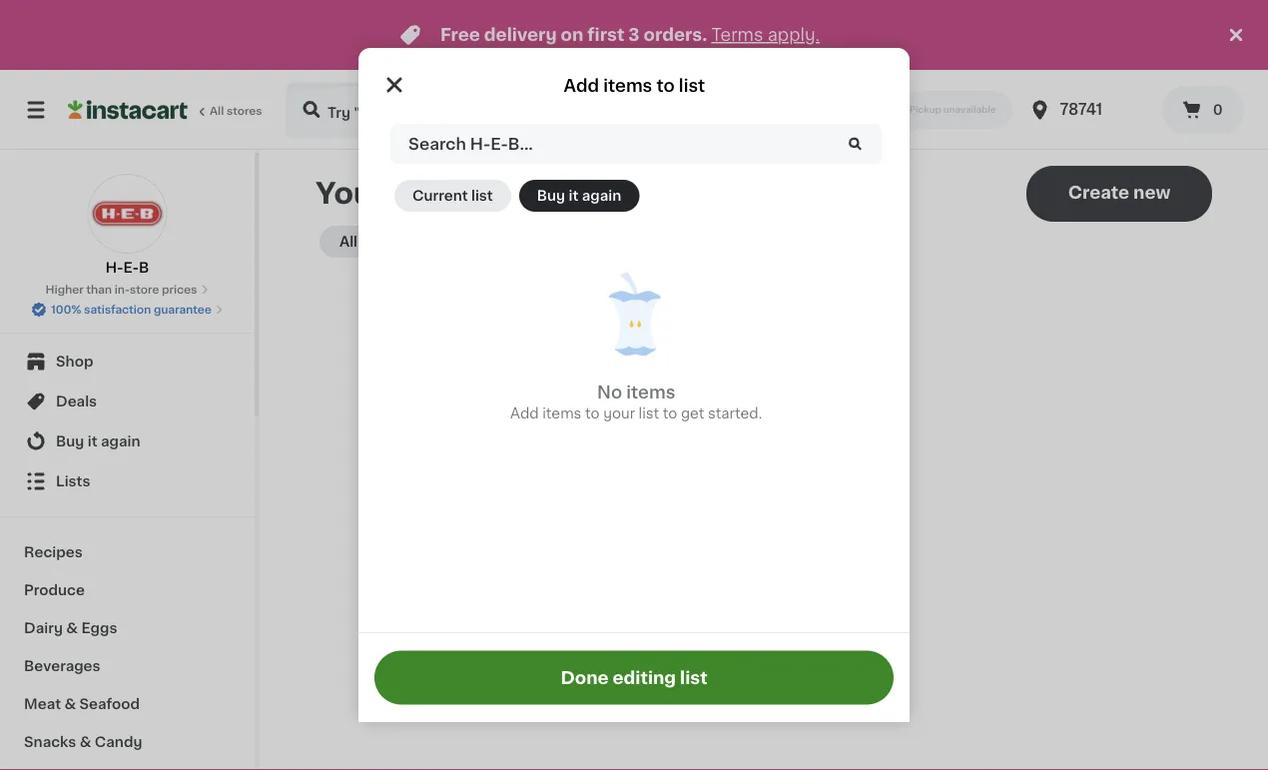 Task type: describe. For each thing, give the bounding box(es) containing it.
to down orders.
[[657, 77, 675, 94]]

all for all
[[340, 235, 358, 249]]

0 horizontal spatial e-
[[123, 261, 139, 275]]

snacks & candy
[[24, 735, 142, 749]]

orders.
[[644, 26, 708, 43]]

free
[[441, 26, 480, 43]]

0 horizontal spatial it
[[88, 435, 98, 449]]

b
[[139, 261, 149, 275]]

to left get
[[663, 407, 678, 421]]

done
[[561, 669, 609, 686]]

add items to list
[[564, 77, 706, 94]]

78741 button
[[1029, 82, 1148, 138]]

recipes link
[[12, 534, 243, 571]]

h-e-b
[[106, 261, 149, 275]]

higher
[[46, 284, 84, 295]]

all for all stores
[[210, 105, 224, 116]]

get
[[681, 407, 705, 421]]

editing
[[613, 669, 676, 686]]

terms apply. link
[[712, 26, 820, 43]]

0
[[1214, 103, 1224, 117]]

started.
[[708, 407, 763, 421]]

free delivery on first 3 orders. terms apply.
[[441, 26, 820, 43]]

service type group
[[798, 91, 1013, 129]]

dairy & eggs link
[[12, 609, 243, 647]]

100%
[[51, 304, 81, 315]]

100% satisfaction guarantee button
[[31, 298, 224, 318]]

list_add_items dialog
[[359, 48, 910, 722]]

to left your
[[585, 407, 600, 421]]

beverages link
[[12, 647, 243, 685]]

2 vertical spatial items
[[543, 407, 582, 421]]

78741
[[1061, 102, 1103, 117]]

h-e-b logo image
[[87, 174, 167, 254]]

higher than in-store prices
[[46, 284, 197, 295]]

current list
[[413, 189, 493, 203]]

buy inside button
[[537, 189, 566, 203]]

3
[[629, 26, 640, 43]]

your
[[604, 407, 635, 421]]

snacks & candy link
[[12, 723, 243, 761]]

delivery
[[484, 26, 557, 43]]

beverages
[[24, 659, 100, 673]]

no
[[597, 384, 623, 401]]

deals
[[56, 395, 97, 409]]

items for add
[[604, 77, 653, 94]]

1 horizontal spatial add
[[564, 77, 600, 94]]

stores
[[227, 105, 262, 116]]

your lists
[[316, 179, 456, 208]]

h-e-b link
[[87, 174, 167, 278]]

higher than in-store prices link
[[46, 282, 209, 298]]

new
[[1134, 184, 1171, 201]]

all stores link
[[68, 82, 264, 138]]

search h-e-b... button
[[391, 124, 883, 164]]

1 vertical spatial h-
[[106, 261, 123, 275]]

terms
[[712, 26, 764, 43]]

1 vertical spatial again
[[101, 435, 141, 449]]

create
[[1069, 184, 1130, 201]]



Task type: vqa. For each thing, say whether or not it's contained in the screenshot.
Current List
yes



Task type: locate. For each thing, give the bounding box(es) containing it.
it down search h-e-b... button
[[569, 189, 579, 203]]

seafood
[[79, 697, 140, 711]]

e- inside button
[[491, 136, 508, 152]]

buy it again down search h-e-b... button
[[537, 189, 622, 203]]

snacks
[[24, 735, 76, 749]]

items for no
[[627, 384, 676, 401]]

create new
[[1069, 184, 1171, 201]]

1 horizontal spatial e-
[[491, 136, 508, 152]]

meat
[[24, 697, 61, 711]]

0 horizontal spatial all
[[210, 105, 224, 116]]

list right 'editing' on the bottom
[[680, 669, 708, 686]]

h- left b...
[[470, 136, 491, 152]]

items
[[604, 77, 653, 94], [627, 384, 676, 401], [543, 407, 582, 421]]

apply.
[[768, 26, 820, 43]]

prices
[[162, 284, 197, 295]]

2 vertical spatial &
[[80, 735, 91, 749]]

shop link
[[12, 342, 243, 382]]

1 vertical spatial e-
[[123, 261, 139, 275]]

in-
[[115, 284, 130, 295]]

all down "your"
[[340, 235, 358, 249]]

than
[[86, 284, 112, 295]]

satisfaction
[[84, 304, 151, 315]]

meat & seafood link
[[12, 685, 243, 723]]

0 vertical spatial again
[[582, 189, 622, 203]]

current
[[413, 189, 468, 203]]

0 horizontal spatial buy
[[56, 435, 84, 449]]

produce
[[24, 583, 85, 597]]

h- up higher than in-store prices
[[106, 261, 123, 275]]

it inside button
[[569, 189, 579, 203]]

meat & seafood
[[24, 697, 140, 711]]

search
[[409, 136, 466, 152]]

limited time offer region
[[0, 0, 1225, 70]]

list right current
[[472, 189, 493, 203]]

& for meat
[[64, 697, 76, 711]]

e- right search
[[491, 136, 508, 152]]

all left stores
[[210, 105, 224, 116]]

again inside button
[[582, 189, 622, 203]]

first
[[588, 26, 625, 43]]

& left candy
[[80, 735, 91, 749]]

e-
[[491, 136, 508, 152], [123, 261, 139, 275]]

no items add items to your list to get started.
[[511, 384, 763, 421]]

buy it again down deals
[[56, 435, 141, 449]]

& inside 'link'
[[64, 697, 76, 711]]

lists
[[392, 179, 456, 208]]

buy right current list
[[537, 189, 566, 203]]

1 vertical spatial &
[[64, 697, 76, 711]]

list inside the done editing list button
[[680, 669, 708, 686]]

search h-e-b...
[[409, 136, 533, 152]]

list right your
[[639, 407, 660, 421]]

b...
[[508, 136, 533, 152]]

produce link
[[12, 571, 243, 609]]

0 horizontal spatial add
[[511, 407, 539, 421]]

0 vertical spatial e-
[[491, 136, 508, 152]]

candy
[[95, 735, 142, 749]]

it down deals
[[88, 435, 98, 449]]

recipes
[[24, 546, 83, 560]]

h-
[[470, 136, 491, 152], [106, 261, 123, 275]]

deals link
[[12, 382, 243, 422]]

to
[[657, 77, 675, 94], [585, 407, 600, 421], [663, 407, 678, 421]]

shop
[[56, 355, 93, 369]]

items left your
[[543, 407, 582, 421]]

0 vertical spatial add
[[564, 77, 600, 94]]

0 vertical spatial all
[[210, 105, 224, 116]]

all inside all stores link
[[210, 105, 224, 116]]

1 horizontal spatial h-
[[470, 136, 491, 152]]

& for snacks
[[80, 735, 91, 749]]

0 horizontal spatial h-
[[106, 261, 123, 275]]

None search field
[[286, 82, 780, 138]]

0 vertical spatial it
[[569, 189, 579, 203]]

1 horizontal spatial all
[[340, 235, 358, 249]]

0 vertical spatial buy
[[537, 189, 566, 203]]

buy up lists
[[56, 435, 84, 449]]

1 horizontal spatial buy
[[537, 189, 566, 203]]

your
[[316, 179, 386, 208]]

again down deals link
[[101, 435, 141, 449]]

again down search h-e-b... button
[[582, 189, 622, 203]]

0 vertical spatial h-
[[470, 136, 491, 152]]

eggs
[[81, 621, 117, 635]]

create new button
[[1027, 166, 1213, 222]]

all stores
[[210, 105, 262, 116]]

again
[[582, 189, 622, 203], [101, 435, 141, 449]]

current list button
[[395, 180, 511, 212]]

e- up higher than in-store prices "link"
[[123, 261, 139, 275]]

all
[[210, 105, 224, 116], [340, 235, 358, 249]]

0 horizontal spatial again
[[101, 435, 141, 449]]

1 horizontal spatial buy it again
[[537, 189, 622, 203]]

lists link
[[12, 462, 243, 502]]

1 horizontal spatial again
[[582, 189, 622, 203]]

add
[[564, 77, 600, 94], [511, 407, 539, 421]]

items up your
[[627, 384, 676, 401]]

add inside 'no items add items to your list to get started.'
[[511, 407, 539, 421]]

guarantee
[[154, 304, 212, 315]]

0 vertical spatial &
[[66, 621, 78, 635]]

1 horizontal spatial it
[[569, 189, 579, 203]]

buy
[[537, 189, 566, 203], [56, 435, 84, 449]]

all inside all button
[[340, 235, 358, 249]]

0 vertical spatial buy it again
[[537, 189, 622, 203]]

on
[[561, 26, 584, 43]]

& right the meat
[[64, 697, 76, 711]]

lists
[[56, 475, 90, 489]]

list down orders.
[[679, 77, 706, 94]]

& for dairy
[[66, 621, 78, 635]]

all button
[[320, 226, 378, 258]]

add down on
[[564, 77, 600, 94]]

done editing list button
[[375, 651, 894, 705]]

done editing list
[[561, 669, 708, 686]]

1 vertical spatial buy it again
[[56, 435, 141, 449]]

buy it again link
[[12, 422, 243, 462]]

1 vertical spatial it
[[88, 435, 98, 449]]

store
[[130, 284, 159, 295]]

buy it again
[[537, 189, 622, 203], [56, 435, 141, 449]]

it
[[569, 189, 579, 203], [88, 435, 98, 449]]

list
[[679, 77, 706, 94], [472, 189, 493, 203], [639, 407, 660, 421], [680, 669, 708, 686]]

100% satisfaction guarantee
[[51, 304, 212, 315]]

1 vertical spatial all
[[340, 235, 358, 249]]

0 vertical spatial items
[[604, 77, 653, 94]]

0 horizontal spatial buy it again
[[56, 435, 141, 449]]

& left eggs
[[66, 621, 78, 635]]

dairy & eggs
[[24, 621, 117, 635]]

1 vertical spatial add
[[511, 407, 539, 421]]

0 button
[[1163, 86, 1245, 134]]

dairy
[[24, 621, 63, 635]]

1 vertical spatial buy
[[56, 435, 84, 449]]

list inside 'no items add items to your list to get started.'
[[639, 407, 660, 421]]

1 vertical spatial items
[[627, 384, 676, 401]]

h- inside button
[[470, 136, 491, 152]]

buy it again button
[[519, 180, 640, 212]]

buy it again inside button
[[537, 189, 622, 203]]

list inside current list button
[[472, 189, 493, 203]]

&
[[66, 621, 78, 635], [64, 697, 76, 711], [80, 735, 91, 749]]

instacart logo image
[[68, 98, 188, 122]]

items down the free delivery on first 3 orders. terms apply.
[[604, 77, 653, 94]]

add left your
[[511, 407, 539, 421]]



